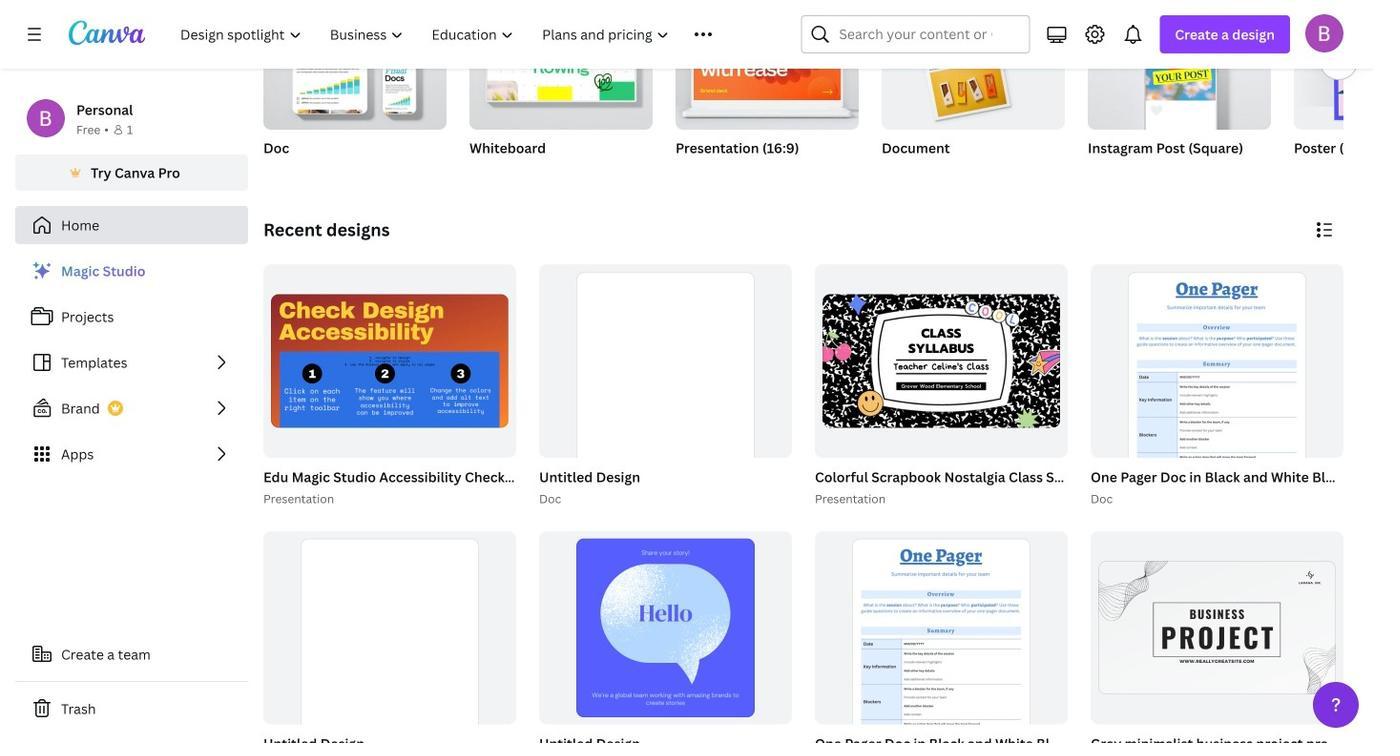 Task type: locate. For each thing, give the bounding box(es) containing it.
bob builder image
[[1306, 14, 1344, 52]]

group
[[263, 0, 447, 181], [263, 0, 447, 130], [470, 0, 653, 181], [470, 0, 653, 130], [676, 0, 859, 181], [676, 0, 859, 130], [882, 0, 1065, 181], [882, 0, 1065, 130], [1088, 0, 1271, 181], [1088, 0, 1271, 130], [1294, 0, 1375, 181], [1294, 0, 1375, 130], [260, 264, 620, 509], [263, 264, 516, 458], [536, 264, 792, 524], [539, 264, 792, 524], [811, 264, 1297, 509], [815, 264, 1068, 458], [1087, 264, 1375, 524], [1091, 264, 1344, 524], [260, 531, 516, 744], [263, 531, 516, 744], [536, 531, 792, 744], [539, 531, 792, 725], [811, 531, 1304, 744], [1087, 531, 1375, 744]]

top level navigation element
[[168, 15, 755, 53], [168, 15, 755, 53]]

list
[[15, 252, 248, 473]]

None search field
[[801, 15, 1030, 53]]



Task type: describe. For each thing, give the bounding box(es) containing it.
Search search field
[[839, 16, 992, 53]]



Task type: vqa. For each thing, say whether or not it's contained in the screenshot.
top level navigation "element"
yes



